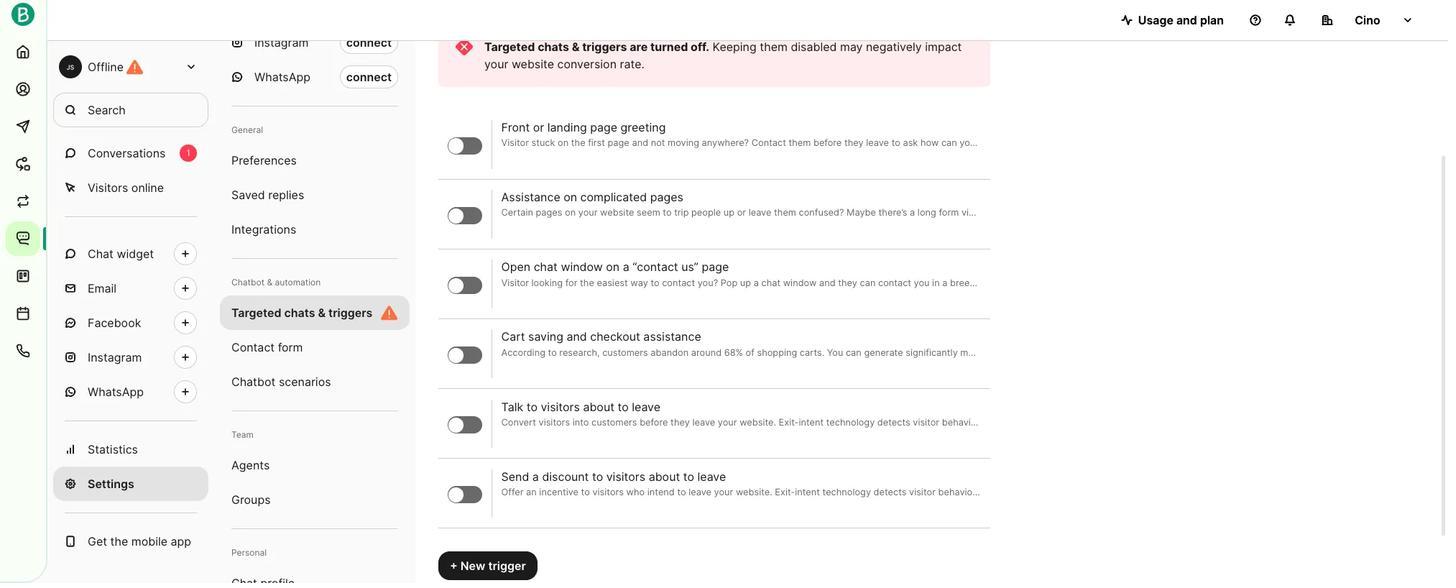 Task type: describe. For each thing, give the bounding box(es) containing it.
talk to visitors about to leave
[[501, 399, 661, 414]]

page inside 'link'
[[590, 120, 618, 135]]

triggers for targeted chats & triggers are turned off.
[[582, 40, 627, 54]]

visitors inside "link"
[[607, 469, 646, 483]]

chat widget
[[88, 247, 154, 261]]

chats for targeted chats & triggers are turned off.
[[538, 40, 569, 54]]

0 horizontal spatial us"
[[682, 260, 699, 274]]

saved
[[231, 188, 265, 202]]

statistics link
[[53, 432, 208, 467]]

usage and plan button
[[1110, 6, 1236, 35]]

usage
[[1139, 13, 1174, 27]]

cart
[[501, 330, 525, 344]]

wait
[[1079, 277, 1097, 288]]

plan
[[1200, 13, 1224, 27]]

chat widget link
[[53, 237, 208, 271]]

impact
[[925, 40, 962, 54]]

pages
[[650, 190, 684, 204]]

0 vertical spatial visitors
[[541, 399, 580, 414]]

whatsapp link
[[53, 375, 208, 409]]

preferences link
[[220, 143, 410, 178]]

integrations
[[231, 222, 296, 237]]

or
[[533, 120, 544, 135]]

they
[[838, 277, 858, 288]]

conversations
[[88, 146, 166, 160]]

0 horizontal spatial leave
[[632, 399, 661, 414]]

up
[[740, 277, 751, 288]]

& for targeted chats & triggers
[[318, 306, 326, 320]]

cino button
[[1311, 6, 1426, 35]]

a right up at the top right
[[754, 277, 759, 288]]

widget
[[117, 247, 154, 261]]

1 horizontal spatial "contact
[[1300, 277, 1336, 288]]

app
[[171, 534, 191, 549]]

js
[[67, 63, 74, 71]]

you
[[914, 277, 930, 288]]

negatively
[[866, 40, 922, 54]]

0 vertical spatial chat
[[534, 260, 558, 274]]

settings
[[88, 477, 134, 491]]

1 horizontal spatial the
[[580, 277, 594, 288]]

may
[[840, 40, 863, 54]]

assistance
[[644, 330, 701, 344]]

just
[[1179, 277, 1198, 288]]

front or landing page greeting
[[501, 120, 666, 135]]

1 for from the left
[[566, 277, 578, 288]]

usage and plan
[[1139, 13, 1224, 27]]

on inside open chat window on a "contact us" page visitor looking for the easiest way to contact you? pop up a chat window and they can contact you in a breeze, rather than having to wait for an email back. just enter the url for your "contact us" page.
[[606, 260, 620, 274]]

complicated
[[581, 190, 647, 204]]

disabled
[[791, 40, 837, 54]]

having
[[1036, 277, 1065, 288]]

get
[[88, 534, 107, 549]]

1 vertical spatial window
[[783, 277, 817, 288]]

enter
[[1200, 277, 1223, 288]]

statistics
[[88, 442, 138, 456]]

offline
[[88, 60, 124, 74]]

chatbot & automation
[[231, 277, 321, 288]]

0 vertical spatial about
[[583, 399, 615, 414]]

new
[[461, 559, 486, 573]]

email link
[[53, 271, 208, 306]]

open
[[501, 260, 531, 274]]

connect for instagram
[[346, 35, 392, 50]]

team
[[231, 429, 254, 440]]

form
[[278, 340, 303, 354]]

greeting
[[621, 120, 666, 135]]

search link
[[53, 93, 208, 127]]

assistance on complicated pages
[[501, 190, 684, 204]]

a up the easiest
[[623, 260, 630, 274]]

automation
[[275, 277, 321, 288]]

facebook
[[88, 316, 141, 330]]

keeping
[[713, 40, 757, 54]]

connect for whatsapp
[[346, 70, 392, 84]]

a right in
[[943, 277, 948, 288]]

online
[[131, 180, 164, 195]]

1 vertical spatial &
[[267, 277, 273, 288]]

contact form
[[231, 340, 303, 354]]

off.
[[691, 40, 710, 54]]

can
[[860, 277, 876, 288]]

contact form link
[[220, 330, 410, 364]]

cart saving and checkout assistance
[[501, 330, 701, 344]]

conversion
[[558, 57, 617, 71]]

search
[[88, 103, 126, 117]]

talk
[[501, 399, 523, 414]]

1 vertical spatial chat
[[762, 277, 781, 288]]

scenarios
[[279, 375, 331, 389]]

+ new trigger
[[450, 559, 526, 573]]

chats for targeted chats & triggers
[[284, 306, 315, 320]]

looking
[[532, 277, 563, 288]]

them
[[760, 40, 788, 54]]

targeted for targeted chats & triggers are turned off.
[[485, 40, 535, 54]]

2 vertical spatial and
[[567, 330, 587, 344]]

general
[[231, 124, 263, 135]]

your inside open chat window on a "contact us" page visitor looking for the easiest way to contact you? pop up a chat window and they can contact you in a breeze, rather than having to wait for an email back. just enter the url for your "contact us" page.
[[1278, 277, 1297, 288]]

in
[[932, 277, 940, 288]]

visitors online link
[[53, 170, 208, 205]]

settings link
[[53, 467, 208, 501]]

saved replies
[[231, 188, 304, 202]]

triggers for targeted chats & triggers
[[329, 306, 373, 320]]

url
[[1243, 277, 1261, 288]]

checkout
[[590, 330, 640, 344]]

front or landing page greeting link
[[501, 120, 981, 150]]

instagram inside "link"
[[88, 350, 142, 364]]

than
[[1014, 277, 1034, 288]]

get the mobile app link
[[53, 524, 208, 559]]

mobile
[[131, 534, 168, 549]]



Task type: vqa. For each thing, say whether or not it's contained in the screenshot.
the middle visit
no



Task type: locate. For each thing, give the bounding box(es) containing it.
1 vertical spatial and
[[820, 277, 836, 288]]

assistance
[[501, 190, 561, 204]]

0 horizontal spatial your
[[485, 57, 509, 71]]

1 horizontal spatial instagram
[[254, 35, 309, 50]]

saved replies link
[[220, 178, 410, 212]]

for right url
[[1263, 277, 1275, 288]]

0 horizontal spatial visitors
[[541, 399, 580, 414]]

contact right can
[[878, 277, 912, 288]]

0 vertical spatial on
[[564, 190, 577, 204]]

get the mobile app
[[88, 534, 191, 549]]

chats up website
[[538, 40, 569, 54]]

0 horizontal spatial triggers
[[329, 306, 373, 320]]

for
[[566, 277, 578, 288], [1100, 277, 1112, 288], [1263, 277, 1275, 288]]

and inside button
[[1177, 13, 1198, 27]]

1 horizontal spatial window
[[783, 277, 817, 288]]

1 vertical spatial whatsapp
[[88, 385, 144, 399]]

0 vertical spatial chats
[[538, 40, 569, 54]]

us" up you?
[[682, 260, 699, 274]]

1 horizontal spatial chats
[[538, 40, 569, 54]]

page inside open chat window on a "contact us" page visitor looking for the easiest way to contact you? pop up a chat window and they can contact you in a breeze, rather than having to wait for an email back. just enter the url for your "contact us" page.
[[702, 260, 729, 274]]

0 vertical spatial triggers
[[582, 40, 627, 54]]

2 horizontal spatial the
[[1226, 277, 1240, 288]]

us"
[[682, 260, 699, 274], [1339, 277, 1352, 288]]

1 horizontal spatial about
[[649, 469, 680, 483]]

0 horizontal spatial and
[[567, 330, 587, 344]]

and left plan
[[1177, 13, 1198, 27]]

groups link
[[220, 482, 410, 517]]

preferences
[[231, 153, 297, 168]]

back.
[[1153, 277, 1177, 288]]

0 horizontal spatial chats
[[284, 306, 315, 320]]

1 vertical spatial visitors
[[607, 469, 646, 483]]

1 horizontal spatial whatsapp
[[254, 70, 311, 84]]

visitor
[[501, 277, 529, 288]]

0 vertical spatial us"
[[682, 260, 699, 274]]

chatbot for chatbot & automation
[[231, 277, 265, 288]]

you?
[[698, 277, 718, 288]]

1 horizontal spatial &
[[318, 306, 326, 320]]

page right landing
[[590, 120, 618, 135]]

the
[[580, 277, 594, 288], [1226, 277, 1240, 288], [110, 534, 128, 549]]

triggers
[[582, 40, 627, 54], [329, 306, 373, 320]]

targeted for targeted chats & triggers
[[231, 306, 282, 320]]

"contact up way
[[633, 260, 678, 274]]

0 vertical spatial connect
[[346, 35, 392, 50]]

1 contact from the left
[[662, 277, 695, 288]]

1 vertical spatial instagram
[[88, 350, 142, 364]]

0 horizontal spatial targeted
[[231, 306, 282, 320]]

&
[[572, 40, 580, 54], [267, 277, 273, 288], [318, 306, 326, 320]]

triggers up 'contact form' link
[[329, 306, 373, 320]]

window left they on the top right
[[783, 277, 817, 288]]

contact
[[662, 277, 695, 288], [878, 277, 912, 288]]

chatbot scenarios
[[231, 375, 331, 389]]

+
[[450, 559, 458, 573]]

0 horizontal spatial on
[[564, 190, 577, 204]]

visitors right "discount" at the left of the page
[[607, 469, 646, 483]]

1 vertical spatial us"
[[1339, 277, 1352, 288]]

chats down automation
[[284, 306, 315, 320]]

1 horizontal spatial triggers
[[582, 40, 627, 54]]

1 horizontal spatial your
[[1278, 277, 1297, 288]]

2 horizontal spatial for
[[1263, 277, 1275, 288]]

about inside "link"
[[649, 469, 680, 483]]

2 horizontal spatial &
[[572, 40, 580, 54]]

1 horizontal spatial on
[[606, 260, 620, 274]]

assistance on complicated pages link
[[501, 190, 981, 220]]

on up the easiest
[[606, 260, 620, 274]]

contact left you?
[[662, 277, 695, 288]]

whatsapp inside 'link'
[[88, 385, 144, 399]]

chat up looking
[[534, 260, 558, 274]]

personal
[[231, 547, 267, 558]]

1 horizontal spatial targeted
[[485, 40, 535, 54]]

agents
[[231, 458, 270, 472]]

0 horizontal spatial page
[[590, 120, 618, 135]]

and inside open chat window on a "contact us" page visitor looking for the easiest way to contact you? pop up a chat window and they can contact you in a breeze, rather than having to wait for an email back. just enter the url for your "contact us" page.
[[820, 277, 836, 288]]

1 horizontal spatial for
[[1100, 277, 1112, 288]]

chatbot inside chatbot scenarios link
[[231, 375, 276, 389]]

0 vertical spatial leave
[[632, 399, 661, 414]]

0 horizontal spatial chat
[[534, 260, 558, 274]]

instagram link
[[53, 340, 208, 375]]

on
[[564, 190, 577, 204], [606, 260, 620, 274]]

window up the easiest
[[561, 260, 603, 274]]

window
[[561, 260, 603, 274], [783, 277, 817, 288]]

visitors online
[[88, 180, 164, 195]]

are
[[630, 40, 648, 54]]

0 horizontal spatial window
[[561, 260, 603, 274]]

replies
[[268, 188, 304, 202]]

0 vertical spatial whatsapp
[[254, 70, 311, 84]]

1 horizontal spatial contact
[[878, 277, 912, 288]]

1 vertical spatial on
[[606, 260, 620, 274]]

1 horizontal spatial and
[[820, 277, 836, 288]]

targeted up the "contact"
[[231, 306, 282, 320]]

chats inside targeted chats & triggers link
[[284, 306, 315, 320]]

a inside "link"
[[533, 469, 539, 483]]

0 vertical spatial window
[[561, 260, 603, 274]]

2 vertical spatial &
[[318, 306, 326, 320]]

2 contact from the left
[[878, 277, 912, 288]]

"contact left page.
[[1300, 277, 1336, 288]]

send a discount to visitors about to leave
[[501, 469, 726, 483]]

keeping them disabled may negatively impact your website conversion rate.
[[485, 40, 962, 71]]

chatbot down the "contact"
[[231, 375, 276, 389]]

your inside keeping them disabled may negatively impact your website conversion rate.
[[485, 57, 509, 71]]

cino
[[1355, 13, 1381, 27]]

& left automation
[[267, 277, 273, 288]]

0 vertical spatial &
[[572, 40, 580, 54]]

targeted chats & triggers
[[231, 306, 373, 320]]

& up 'contact form' link
[[318, 306, 326, 320]]

whatsapp up general
[[254, 70, 311, 84]]

2 chatbot from the top
[[231, 375, 276, 389]]

chat
[[88, 247, 114, 261]]

groups
[[231, 492, 271, 507]]

and
[[1177, 13, 1198, 27], [820, 277, 836, 288], [567, 330, 587, 344]]

facebook link
[[53, 306, 208, 340]]

the right get
[[110, 534, 128, 549]]

turned
[[651, 40, 688, 54]]

0 horizontal spatial whatsapp
[[88, 385, 144, 399]]

for right looking
[[566, 277, 578, 288]]

visitors right talk
[[541, 399, 580, 414]]

1 horizontal spatial visitors
[[607, 469, 646, 483]]

agents link
[[220, 448, 410, 482]]

chatbot scenarios link
[[220, 364, 410, 399]]

0 horizontal spatial contact
[[662, 277, 695, 288]]

1
[[186, 147, 190, 158]]

1 vertical spatial connect
[[346, 70, 392, 84]]

pop
[[721, 277, 738, 288]]

talk to visitors about to leave link
[[501, 399, 981, 429]]

way
[[631, 277, 648, 288]]

a right send
[[533, 469, 539, 483]]

saving
[[528, 330, 564, 344]]

1 vertical spatial leave
[[698, 469, 726, 483]]

chatbot for chatbot scenarios
[[231, 375, 276, 389]]

contact
[[231, 340, 275, 354]]

1 vertical spatial chatbot
[[231, 375, 276, 389]]

the left url
[[1226, 277, 1240, 288]]

1 horizontal spatial page
[[702, 260, 729, 274]]

cart saving and checkout assistance link
[[501, 330, 981, 359]]

connect
[[346, 35, 392, 50], [346, 70, 392, 84]]

1 vertical spatial about
[[649, 469, 680, 483]]

0 horizontal spatial instagram
[[88, 350, 142, 364]]

0 horizontal spatial about
[[583, 399, 615, 414]]

0 vertical spatial your
[[485, 57, 509, 71]]

2 for from the left
[[1100, 277, 1112, 288]]

your right url
[[1278, 277, 1297, 288]]

on right assistance
[[564, 190, 577, 204]]

chat right up at the top right
[[762, 277, 781, 288]]

and left they on the top right
[[820, 277, 836, 288]]

2 horizontal spatial and
[[1177, 13, 1198, 27]]

your left website
[[485, 57, 509, 71]]

1 horizontal spatial leave
[[698, 469, 726, 483]]

triggers up conversion
[[582, 40, 627, 54]]

0 horizontal spatial the
[[110, 534, 128, 549]]

3 for from the left
[[1263, 277, 1275, 288]]

0 vertical spatial and
[[1177, 13, 1198, 27]]

send
[[501, 469, 529, 483]]

targeted up website
[[485, 40, 535, 54]]

on inside "link"
[[564, 190, 577, 204]]

targeted chats & triggers link
[[220, 295, 410, 330]]

integrations link
[[220, 212, 410, 247]]

page up you?
[[702, 260, 729, 274]]

1 connect from the top
[[346, 35, 392, 50]]

the left the easiest
[[580, 277, 594, 288]]

open chat window on a "contact us" page visitor looking for the easiest way to contact you? pop up a chat window and they can contact you in a breeze, rather than having to wait for an email back. just enter the url for your "contact us" page.
[[501, 260, 1379, 288]]

send a discount to visitors about to leave link
[[501, 469, 981, 499]]

1 vertical spatial targeted
[[231, 306, 282, 320]]

0 vertical spatial targeted
[[485, 40, 535, 54]]

1 chatbot from the top
[[231, 277, 265, 288]]

1 vertical spatial "contact
[[1300, 277, 1336, 288]]

2 connect from the top
[[346, 70, 392, 84]]

1 vertical spatial chats
[[284, 306, 315, 320]]

a
[[623, 260, 630, 274], [754, 277, 759, 288], [943, 277, 948, 288], [533, 469, 539, 483]]

targeted chats & triggers are turned off.
[[485, 40, 710, 54]]

1 horizontal spatial chat
[[762, 277, 781, 288]]

leave inside "link"
[[698, 469, 726, 483]]

trigger
[[488, 559, 526, 573]]

0 vertical spatial page
[[590, 120, 618, 135]]

& up conversion
[[572, 40, 580, 54]]

whatsapp down 'instagram' "link"
[[88, 385, 144, 399]]

visitors
[[88, 180, 128, 195]]

"contact
[[633, 260, 678, 274], [1300, 277, 1336, 288]]

an
[[1114, 277, 1125, 288]]

us" left page.
[[1339, 277, 1352, 288]]

whatsapp
[[254, 70, 311, 84], [88, 385, 144, 399]]

for left an
[[1100, 277, 1112, 288]]

chatbot
[[231, 277, 265, 288], [231, 375, 276, 389]]

breeze,
[[950, 277, 983, 288]]

0 vertical spatial chatbot
[[231, 277, 265, 288]]

0 horizontal spatial "contact
[[633, 260, 678, 274]]

website
[[512, 57, 554, 71]]

1 vertical spatial page
[[702, 260, 729, 274]]

0 horizontal spatial for
[[566, 277, 578, 288]]

0 vertical spatial instagram
[[254, 35, 309, 50]]

& for targeted chats & triggers are turned off.
[[572, 40, 580, 54]]

front
[[501, 120, 530, 135]]

0 horizontal spatial &
[[267, 277, 273, 288]]

leave
[[632, 399, 661, 414], [698, 469, 726, 483]]

1 vertical spatial your
[[1278, 277, 1297, 288]]

1 horizontal spatial us"
[[1339, 277, 1352, 288]]

chats
[[538, 40, 569, 54], [284, 306, 315, 320]]

and right saving
[[567, 330, 587, 344]]

your
[[485, 57, 509, 71], [1278, 277, 1297, 288]]

1 vertical spatial triggers
[[329, 306, 373, 320]]

0 vertical spatial "contact
[[633, 260, 678, 274]]

chatbot left automation
[[231, 277, 265, 288]]



